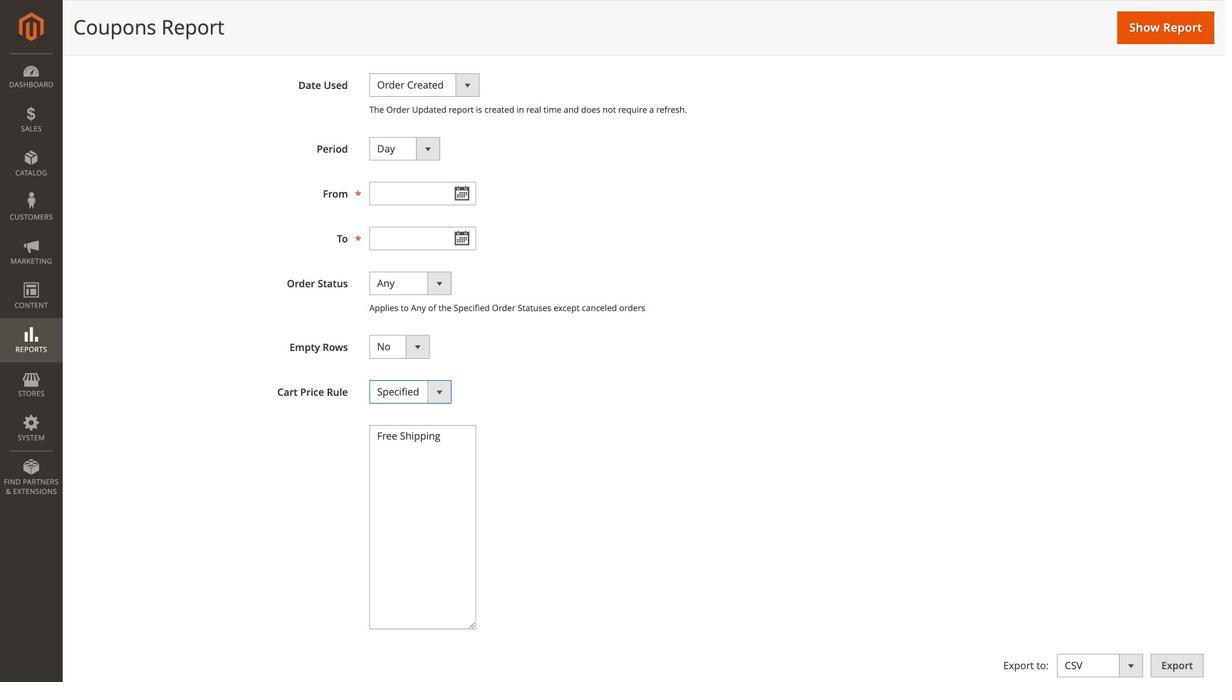 Task type: locate. For each thing, give the bounding box(es) containing it.
None text field
[[369, 182, 476, 205]]

menu bar
[[0, 53, 63, 504]]

None text field
[[369, 227, 476, 250]]



Task type: describe. For each thing, give the bounding box(es) containing it.
magento admin panel image
[[19, 12, 44, 41]]



